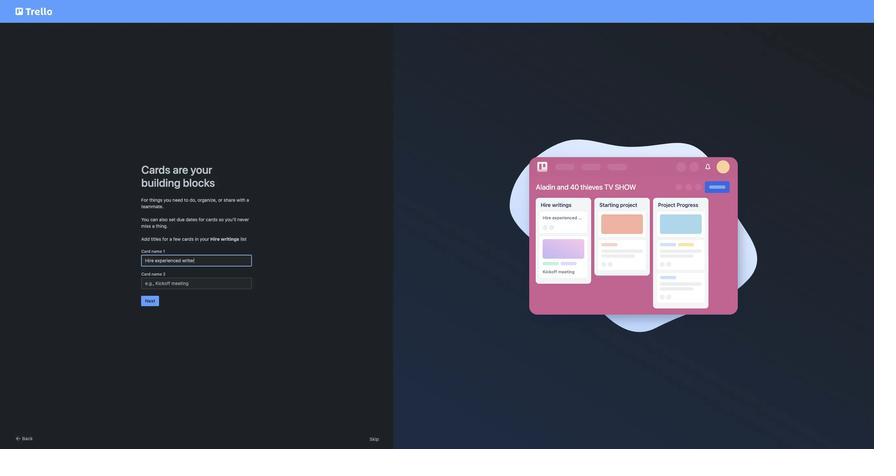 Task type: describe. For each thing, give the bounding box(es) containing it.
1 vertical spatial cards
[[182, 237, 194, 242]]

0 vertical spatial trello image
[[14, 4, 53, 19]]

back
[[22, 437, 33, 442]]

so
[[219, 217, 224, 223]]

list
[[241, 237, 247, 242]]

40
[[571, 183, 579, 192]]

cards inside you can also set due dates for cards so you'll never miss a thing.
[[206, 217, 218, 223]]

for things you need to do, organize, or share with a teammate.
[[141, 198, 249, 210]]

for inside you can also set due dates for cards so you'll never miss a thing.
[[199, 217, 205, 223]]

for
[[141, 198, 148, 203]]

aladin
[[536, 183, 556, 192]]

miss
[[141, 224, 151, 229]]

and
[[557, 183, 569, 192]]

hire for hire experienced writer
[[543, 216, 551, 221]]

progress
[[677, 203, 699, 208]]

2
[[163, 272, 166, 277]]

building
[[141, 176, 181, 189]]

project progress
[[659, 203, 699, 208]]

name for 1
[[152, 249, 162, 254]]

cards
[[141, 163, 171, 176]]

hire experienced writer
[[543, 216, 590, 221]]

thieves
[[581, 183, 603, 192]]

tv
[[605, 183, 614, 192]]

experienced
[[553, 216, 577, 221]]

card name 2
[[141, 272, 166, 277]]

show
[[615, 183, 636, 192]]

titles
[[151, 237, 161, 242]]

add
[[141, 237, 150, 242]]

back button
[[14, 436, 33, 443]]

hire for hire writings
[[541, 203, 551, 208]]

card for card name 2
[[141, 272, 151, 277]]

Card name 1 text field
[[141, 255, 252, 267]]

things
[[149, 198, 162, 203]]

set
[[169, 217, 176, 223]]

kickoff meeting
[[543, 270, 575, 275]]

a inside for things you need to do, organize, or share with a teammate.
[[247, 198, 249, 203]]

starting
[[600, 203, 619, 208]]

or
[[218, 198, 223, 203]]

2 vertical spatial hire
[[210, 237, 220, 242]]

0 horizontal spatial writings
[[221, 237, 239, 242]]

next button
[[141, 296, 159, 307]]

can
[[150, 217, 158, 223]]

are
[[173, 163, 188, 176]]

dates
[[186, 217, 198, 223]]

in
[[195, 237, 199, 242]]

starting project
[[600, 203, 638, 208]]

you can also set due dates for cards so you'll never miss a thing.
[[141, 217, 249, 229]]

1 horizontal spatial a
[[170, 237, 172, 242]]

project
[[621, 203, 638, 208]]

few
[[173, 237, 181, 242]]

skip button
[[370, 437, 379, 443]]



Task type: locate. For each thing, give the bounding box(es) containing it.
0 vertical spatial card
[[141, 249, 151, 254]]

name
[[152, 249, 162, 254], [152, 272, 162, 277]]

hire writings
[[541, 203, 572, 208]]

skip
[[370, 437, 379, 443]]

1 vertical spatial trello image
[[536, 161, 549, 174]]

1 vertical spatial for
[[163, 237, 168, 242]]

2 name from the top
[[152, 272, 162, 277]]

do,
[[190, 198, 196, 203]]

0 vertical spatial your
[[191, 163, 212, 176]]

1 horizontal spatial cards
[[206, 217, 218, 223]]

card left 2
[[141, 272, 151, 277]]

card name 1
[[141, 249, 165, 254]]

0 horizontal spatial for
[[163, 237, 168, 242]]

0 vertical spatial a
[[247, 198, 249, 203]]

also
[[159, 217, 168, 223]]

writings left list on the bottom left
[[221, 237, 239, 242]]

for right 'dates' on the top left of page
[[199, 217, 205, 223]]

name left 2
[[152, 272, 162, 277]]

never
[[237, 217, 249, 223]]

0 vertical spatial writings
[[552, 203, 572, 208]]

name for 2
[[152, 272, 162, 277]]

Card name 2 text field
[[141, 278, 252, 290]]

hire right in
[[210, 237, 220, 242]]

next
[[145, 299, 155, 304]]

for right titles
[[163, 237, 168, 242]]

cards are your building blocks
[[141, 163, 215, 189]]

0 horizontal spatial cards
[[182, 237, 194, 242]]

a down can
[[152, 224, 155, 229]]

name left the 1 on the bottom of page
[[152, 249, 162, 254]]

kickoff
[[543, 270, 557, 275]]

blocks
[[183, 176, 215, 189]]

due
[[177, 217, 185, 223]]

to
[[184, 198, 189, 203]]

1 vertical spatial writings
[[221, 237, 239, 242]]

a
[[247, 198, 249, 203], [152, 224, 155, 229], [170, 237, 172, 242]]

share
[[224, 198, 235, 203]]

1 vertical spatial card
[[141, 272, 151, 277]]

0 vertical spatial name
[[152, 249, 162, 254]]

0 horizontal spatial a
[[152, 224, 155, 229]]

trello image
[[14, 4, 53, 19], [536, 161, 549, 174]]

0 horizontal spatial trello image
[[14, 4, 53, 19]]

hire down the hire writings
[[543, 216, 551, 221]]

2 horizontal spatial a
[[247, 198, 249, 203]]

a left few
[[170, 237, 172, 242]]

1 card from the top
[[141, 249, 151, 254]]

card
[[141, 249, 151, 254], [141, 272, 151, 277]]

cards left "so"
[[206, 217, 218, 223]]

your inside cards are your building blocks
[[191, 163, 212, 176]]

1 horizontal spatial writings
[[552, 203, 572, 208]]

hire
[[541, 203, 551, 208], [543, 216, 551, 221], [210, 237, 220, 242]]

a inside you can also set due dates for cards so you'll never miss a thing.
[[152, 224, 155, 229]]

need
[[173, 198, 183, 203]]

writings
[[552, 203, 572, 208], [221, 237, 239, 242]]

1 vertical spatial a
[[152, 224, 155, 229]]

1
[[163, 249, 165, 254]]

0 vertical spatial hire
[[541, 203, 551, 208]]

hire down aladin
[[541, 203, 551, 208]]

card for card name 1
[[141, 249, 151, 254]]

your right in
[[200, 237, 209, 242]]

add titles for a few cards in your hire writings list
[[141, 237, 247, 242]]

aladin and 40 thieves tv show
[[536, 183, 636, 192]]

0 vertical spatial for
[[199, 217, 205, 223]]

card down add
[[141, 249, 151, 254]]

1 vertical spatial name
[[152, 272, 162, 277]]

2 vertical spatial a
[[170, 237, 172, 242]]

teammate.
[[141, 204, 164, 210]]

writings up experienced
[[552, 203, 572, 208]]

cards left in
[[182, 237, 194, 242]]

project
[[659, 203, 676, 208]]

for
[[199, 217, 205, 223], [163, 237, 168, 242]]

you
[[141, 217, 149, 223]]

1 vertical spatial hire
[[543, 216, 551, 221]]

thing.
[[156, 224, 168, 229]]

your
[[191, 163, 212, 176], [200, 237, 209, 242]]

1 name from the top
[[152, 249, 162, 254]]

you'll
[[225, 217, 236, 223]]

0 vertical spatial cards
[[206, 217, 218, 223]]

1 horizontal spatial trello image
[[536, 161, 549, 174]]

writer
[[579, 216, 590, 221]]

organize,
[[198, 198, 217, 203]]

you
[[164, 198, 171, 203]]

your right are
[[191, 163, 212, 176]]

meeting
[[558, 270, 575, 275]]

1 horizontal spatial for
[[199, 217, 205, 223]]

a right with
[[247, 198, 249, 203]]

2 card from the top
[[141, 272, 151, 277]]

1 vertical spatial your
[[200, 237, 209, 242]]

with
[[237, 198, 246, 203]]

cards
[[206, 217, 218, 223], [182, 237, 194, 242]]



Task type: vqa. For each thing, say whether or not it's contained in the screenshot.
1-ON-1 MEETING AGENDA
no



